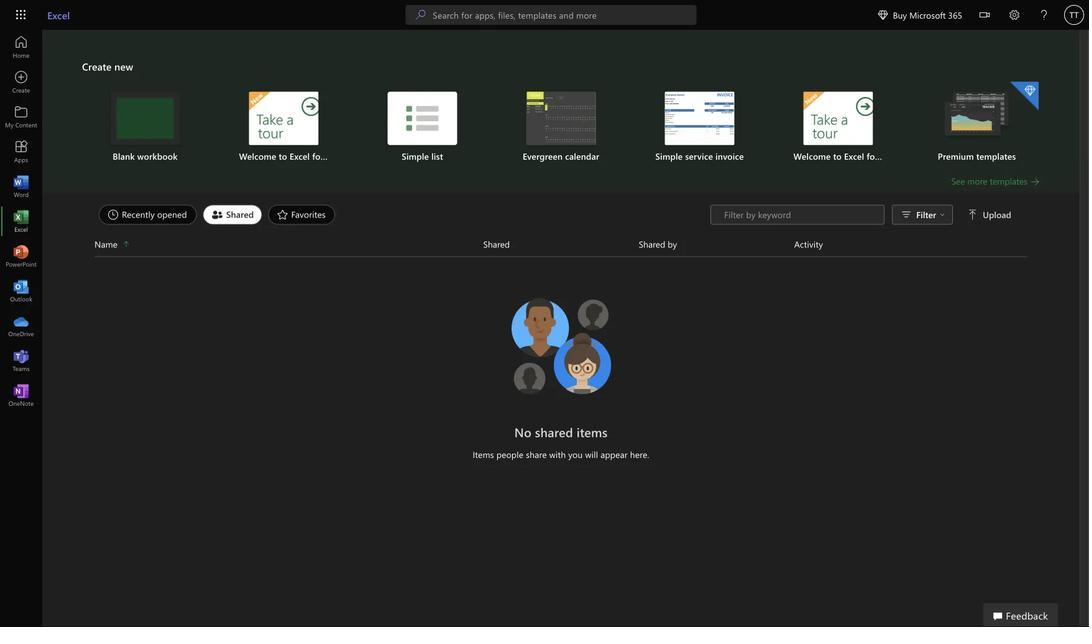 Task type: describe. For each thing, give the bounding box(es) containing it.
tab list inside no shared items main content
[[96, 205, 711, 225]]

for for second welcome to excel for the web image from the right
[[312, 151, 324, 162]]

1 welcome to excel for the web element from the left
[[222, 92, 359, 163]]

2 welcome to excel for the web element from the left
[[777, 92, 914, 163]]

 upload
[[969, 209, 1012, 221]]

appear
[[601, 449, 628, 461]]

web for 2nd welcome to excel for the web element from the right
[[342, 151, 359, 162]]

excel image
[[15, 215, 27, 228]]

simple service invoice image
[[665, 92, 735, 145]]

no
[[515, 424, 532, 441]]

list inside no shared items main content
[[82, 81, 1041, 175]]

activity, column 4 of 4 column header
[[795, 237, 1028, 252]]

365
[[949, 9, 963, 21]]

you
[[569, 449, 583, 461]]

premium
[[938, 151, 975, 162]]

with
[[550, 449, 566, 461]]

recently opened tab
[[96, 205, 200, 225]]

recently opened element
[[99, 205, 197, 225]]

service
[[686, 151, 714, 162]]

blank workbook element
[[83, 92, 207, 163]]

onenote image
[[15, 389, 27, 402]]

create image
[[15, 76, 27, 88]]

will
[[586, 449, 599, 461]]

see
[[952, 175, 966, 187]]

excel for second welcome to excel for the web element from the left
[[845, 151, 865, 162]]

favorites
[[291, 209, 326, 220]]

for for 2nd welcome to excel for the web image
[[867, 151, 879, 162]]

upload
[[984, 209, 1012, 221]]

evergreen calendar image
[[527, 92, 596, 145]]

premium templates image
[[943, 92, 1012, 141]]

tt button
[[1060, 0, 1090, 30]]

home image
[[15, 41, 27, 53]]

evergreen calendar
[[523, 151, 600, 162]]

shared element
[[203, 205, 262, 225]]

2 to from the left
[[834, 151, 842, 162]]

favorites element
[[268, 205, 335, 225]]

onedrive image
[[15, 320, 27, 332]]

evergreen calendar element
[[500, 92, 623, 163]]

empty state icon image
[[505, 292, 617, 404]]

the for 2nd welcome to excel for the web image
[[881, 151, 895, 162]]

no shared items status
[[328, 424, 795, 441]]


[[980, 10, 990, 20]]

1 welcome from the left
[[239, 151, 276, 162]]

shared for shared button
[[484, 239, 510, 250]]


[[969, 210, 979, 220]]

Search box. Suggestions appear as you type. search field
[[433, 5, 697, 25]]

row inside no shared items main content
[[95, 237, 1028, 257]]

simple service invoice
[[656, 151, 744, 162]]

workbook
[[137, 151, 178, 162]]

new
[[114, 60, 133, 73]]

Filter by keyword text field
[[724, 209, 878, 221]]

shared tab
[[200, 205, 265, 225]]

1 to from the left
[[279, 151, 287, 162]]

create
[[82, 60, 112, 73]]

filter
[[917, 209, 937, 221]]

shared by
[[639, 239, 678, 250]]

items people share with you will appear here. status
[[328, 449, 795, 461]]

premium templates diamond image
[[1011, 82, 1040, 110]]

microsoft
[[910, 9, 947, 21]]

word image
[[15, 180, 27, 193]]

simple list image
[[388, 92, 458, 145]]

activity
[[795, 239, 824, 250]]

no shared items
[[515, 424, 608, 441]]

shared button
[[484, 237, 639, 252]]

1 welcome to excel for the web image from the left
[[249, 92, 319, 145]]

powerpoint image
[[15, 250, 27, 263]]

premium templates
[[938, 151, 1017, 162]]


[[879, 10, 889, 20]]

items
[[473, 449, 494, 461]]

recently
[[122, 209, 155, 220]]



Task type: locate. For each thing, give the bounding box(es) containing it.
excel inside banner
[[47, 8, 70, 21]]

shared
[[226, 209, 254, 220], [484, 239, 510, 250], [639, 239, 666, 250]]

templates up see more templates button
[[977, 151, 1017, 162]]

0 horizontal spatial welcome to excel for the web image
[[249, 92, 319, 145]]

1 horizontal spatial shared
[[484, 239, 510, 250]]

here.
[[631, 449, 650, 461]]

1 horizontal spatial web
[[897, 151, 914, 162]]

1 for from the left
[[312, 151, 324, 162]]

people
[[497, 449, 524, 461]]

list
[[432, 151, 443, 162]]

2 horizontal spatial shared
[[639, 239, 666, 250]]

1 horizontal spatial the
[[881, 151, 895, 162]]

for
[[312, 151, 324, 162], [867, 151, 879, 162]]

2 the from the left
[[881, 151, 895, 162]]

web
[[342, 151, 359, 162], [897, 151, 914, 162]]

1 web from the left
[[342, 151, 359, 162]]

share
[[526, 449, 547, 461]]

welcome to excel for the web
[[239, 151, 359, 162], [794, 151, 914, 162]]

0 horizontal spatial for
[[312, 151, 324, 162]]

1 horizontal spatial welcome to excel for the web
[[794, 151, 914, 162]]

templates inside premium templates element
[[977, 151, 1017, 162]]

0 horizontal spatial web
[[342, 151, 359, 162]]

see more templates button
[[952, 175, 1041, 188]]

2 welcome from the left
[[794, 151, 831, 162]]

1 horizontal spatial welcome
[[794, 151, 831, 162]]

 button
[[970, 0, 1000, 32]]

simple
[[402, 151, 429, 162], [656, 151, 683, 162]]

shared
[[535, 424, 574, 441]]

1 the from the left
[[327, 151, 340, 162]]

shared inside tab
[[226, 209, 254, 220]]

my content image
[[15, 111, 27, 123]]

templates
[[977, 151, 1017, 162], [991, 175, 1028, 187]]

see more templates
[[952, 175, 1028, 187]]

None search field
[[406, 5, 697, 25]]

simple left service
[[656, 151, 683, 162]]

0 horizontal spatial excel
[[47, 8, 70, 21]]

list
[[82, 81, 1041, 175]]

welcome
[[239, 151, 276, 162], [794, 151, 831, 162]]

recently opened
[[122, 209, 187, 220]]

1 horizontal spatial welcome to excel for the web element
[[777, 92, 914, 163]]

0 horizontal spatial welcome to excel for the web element
[[222, 92, 359, 163]]

0 horizontal spatial simple
[[402, 151, 429, 162]]

no shared items main content
[[42, 30, 1081, 474]]

shared for shared by
[[639, 239, 666, 250]]

by
[[668, 239, 678, 250]]

filter 
[[917, 209, 946, 221]]

feedback
[[1007, 609, 1049, 622]]

1 horizontal spatial to
[[834, 151, 842, 162]]

navigation
[[0, 30, 42, 413]]

tt
[[1070, 10, 1080, 20]]

0 horizontal spatial shared
[[226, 209, 254, 220]]

simple service invoice element
[[638, 92, 762, 163]]

row containing name
[[95, 237, 1028, 257]]

list containing blank workbook
[[82, 81, 1041, 175]]

welcome to excel for the web for second welcome to excel for the web image from the right
[[239, 151, 359, 162]]

shared inside button
[[639, 239, 666, 250]]

welcome to excel for the web for 2nd welcome to excel for the web image
[[794, 151, 914, 162]]

2 horizontal spatial excel
[[845, 151, 865, 162]]

2 web from the left
[[897, 151, 914, 162]]

the
[[327, 151, 340, 162], [881, 151, 895, 162]]

1 vertical spatial templates
[[991, 175, 1028, 187]]

tab list
[[96, 205, 711, 225]]

the for second welcome to excel for the web image from the right
[[327, 151, 340, 162]]

evergreen
[[523, 151, 563, 162]]

create new
[[82, 60, 133, 73]]

0 vertical spatial templates
[[977, 151, 1017, 162]]

1 horizontal spatial simple
[[656, 151, 683, 162]]

2 simple from the left
[[656, 151, 683, 162]]

templates inside see more templates button
[[991, 175, 1028, 187]]

shared by button
[[639, 237, 795, 252]]

apps image
[[15, 146, 27, 158]]

excel for 2nd welcome to excel for the web element from the right
[[290, 151, 310, 162]]

0 horizontal spatial to
[[279, 151, 287, 162]]

1 horizontal spatial excel
[[290, 151, 310, 162]]

simple list element
[[361, 92, 485, 163]]

simple left list
[[402, 151, 429, 162]]

excel
[[47, 8, 70, 21], [290, 151, 310, 162], [845, 151, 865, 162]]

simple for simple list
[[402, 151, 429, 162]]

status
[[711, 205, 1015, 225]]

1 welcome to excel for the web from the left
[[239, 151, 359, 162]]

name
[[95, 239, 118, 250]]

row
[[95, 237, 1028, 257]]

excel banner
[[0, 0, 1090, 32]]

0 horizontal spatial welcome
[[239, 151, 276, 162]]

blank
[[113, 151, 135, 162]]

more
[[968, 175, 988, 187]]

outlook image
[[15, 285, 27, 297]]

invoice
[[716, 151, 744, 162]]

welcome to excel for the web element
[[222, 92, 359, 163], [777, 92, 914, 163]]

feedback button
[[984, 604, 1059, 628]]

calendar
[[566, 151, 600, 162]]

2 welcome to excel for the web from the left
[[794, 151, 914, 162]]

0 horizontal spatial welcome to excel for the web
[[239, 151, 359, 162]]

none search field inside excel banner
[[406, 5, 697, 25]]

welcome to excel for the web image
[[249, 92, 319, 145], [804, 92, 874, 145]]

status containing filter
[[711, 205, 1015, 225]]

templates right more
[[991, 175, 1028, 187]]

buy
[[894, 9, 908, 21]]

items
[[577, 424, 608, 441]]

items people share with you will appear here.
[[473, 449, 650, 461]]

1 simple from the left
[[402, 151, 429, 162]]

shared inside button
[[484, 239, 510, 250]]

simple list
[[402, 151, 443, 162]]

web for second welcome to excel for the web element from the left
[[897, 151, 914, 162]]

2 welcome to excel for the web image from the left
[[804, 92, 874, 145]]

1 horizontal spatial welcome to excel for the web image
[[804, 92, 874, 145]]

blank workbook
[[113, 151, 178, 162]]

to
[[279, 151, 287, 162], [834, 151, 842, 162]]

simple for simple service invoice
[[656, 151, 683, 162]]

name button
[[95, 237, 484, 252]]

 buy microsoft 365
[[879, 9, 963, 21]]

opened
[[157, 209, 187, 220]]

0 horizontal spatial the
[[327, 151, 340, 162]]

1 horizontal spatial for
[[867, 151, 879, 162]]

premium templates element
[[916, 82, 1040, 163]]

teams image
[[15, 355, 27, 367]]


[[941, 212, 946, 217]]

2 for from the left
[[867, 151, 879, 162]]

tab list containing recently opened
[[96, 205, 711, 225]]



Task type: vqa. For each thing, say whether or not it's contained in the screenshot.
second 'Welcome to Excel for the web' element from left
yes



